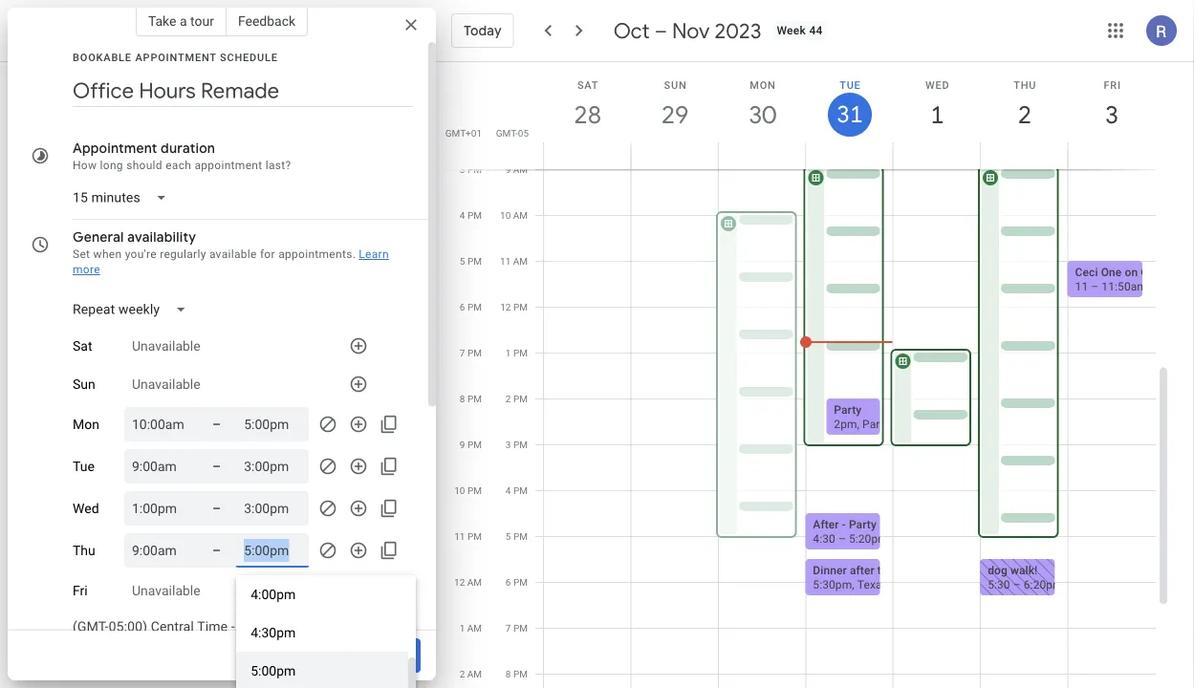 Task type: describe. For each thing, give the bounding box(es) containing it.
unavailable for sat
[[132, 338, 201, 354]]

each
[[166, 159, 191, 172]]

0 vertical spatial 8 pm
[[460, 393, 482, 405]]

schedule
[[220, 51, 278, 63]]

1 horizontal spatial 4
[[506, 485, 511, 497]]

11:50am
[[1102, 280, 1147, 294]]

set
[[73, 248, 90, 261]]

should
[[126, 159, 162, 172]]

1 column header
[[893, 62, 981, 170]]

1 one from the left
[[1101, 266, 1122, 279]]

1 am
[[460, 623, 482, 634]]

gmt-05
[[496, 127, 529, 139]]

6:20pm
[[1024, 579, 1063, 592]]

31 column header
[[805, 62, 894, 170]]

thu for thu
[[73, 543, 95, 559]]

5:20pm
[[849, 533, 888, 546]]

on
[[1125, 266, 1138, 279]]

general availability
[[73, 229, 196, 246]]

take a tour button
[[136, 6, 227, 36]]

4:30
[[813, 533, 836, 546]]

am for 10 am
[[513, 210, 528, 221]]

3 column header
[[1068, 62, 1156, 170]]

1 horizontal spatial 5
[[506, 531, 511, 543]]

, for 5:30pm
[[852, 579, 855, 592]]

end time on thursdays list box
[[236, 576, 416, 688]]

2pm ,
[[834, 418, 863, 431]]

for
[[260, 248, 275, 261]]

pm left 1 pm
[[468, 348, 482, 359]]

29
[[660, 99, 688, 131]]

sun 29
[[660, 79, 688, 131]]

5:30pm ,
[[813, 579, 858, 592]]

pm right 12 am
[[513, 577, 528, 589]]

learn more link
[[73, 248, 389, 276]]

pm left 2 pm
[[468, 393, 482, 405]]

thu 2
[[1014, 79, 1037, 131]]

31
[[836, 99, 862, 130]]

11 inside ceci one on one 11 – 11:50am
[[1075, 280, 1088, 294]]

0 vertical spatial 4 pm
[[460, 210, 482, 221]]

the
[[878, 564, 894, 578]]

Add title text field
[[73, 76, 413, 105]]

how
[[73, 159, 97, 172]]

2 vertical spatial 3
[[506, 439, 511, 451]]

2 pm
[[506, 393, 528, 405]]

appointments.
[[278, 248, 356, 261]]

learn
[[359, 248, 389, 261]]

tue for tue 31
[[840, 79, 861, 91]]

learn more
[[73, 248, 389, 276]]

pm down 2 pm
[[513, 439, 528, 451]]

pm down 1 pm
[[513, 393, 528, 405]]

1 horizontal spatial 7
[[506, 623, 511, 634]]

last?
[[266, 159, 291, 172]]

12 am
[[454, 577, 482, 589]]

4:00pm option
[[236, 576, 408, 614]]

a
[[180, 13, 187, 29]]

– inside dog walk! 5:30 – 6:20pm
[[1013, 579, 1021, 592]]

1 vertical spatial 8
[[506, 669, 511, 680]]

9 for 9 pm
[[460, 439, 465, 451]]

29 column header
[[631, 62, 719, 170]]

appointment duration how long should each appointment last?
[[73, 140, 291, 172]]

1 pm
[[506, 348, 528, 359]]

fri 3
[[1104, 79, 1122, 131]]

walk!
[[1011, 564, 1038, 578]]

mon 30
[[748, 79, 776, 131]]

tour
[[190, 13, 214, 29]]

2023
[[715, 17, 762, 44]]

gmt-
[[496, 127, 518, 139]]

28 column header
[[543, 62, 632, 170]]

– right start time on mondays text field in the bottom left of the page
[[212, 416, 221, 432]]

5:00pm
[[251, 663, 296, 679]]

sun for sun
[[73, 377, 95, 392]]

sunday, october 29 element
[[653, 93, 697, 137]]

1 horizontal spatial 8 pm
[[506, 669, 528, 680]]

11 pm
[[454, 531, 482, 543]]

pm right 11 pm
[[513, 531, 528, 543]]

– inside after - party 4:30 – 5:20pm
[[839, 533, 846, 546]]

appointment
[[135, 51, 217, 63]]

1 horizontal spatial 4 pm
[[506, 485, 528, 497]]

when
[[93, 248, 122, 261]]

4:30pm option
[[236, 614, 408, 652]]

0 vertical spatial party
[[834, 404, 862, 417]]

ceci one on one 11 – 11:50am
[[1075, 266, 1162, 294]]

28
[[573, 99, 600, 131]]

5:30
[[988, 579, 1010, 592]]

party
[[926, 564, 953, 578]]

2 column header
[[980, 62, 1069, 170]]

regularly
[[160, 248, 206, 261]]

pm down 9 pm
[[468, 485, 482, 497]]

next
[[368, 647, 398, 665]]

1 vertical spatial 7 pm
[[506, 623, 528, 634]]

pm up 10 pm
[[468, 439, 482, 451]]

0 horizontal spatial 3 pm
[[460, 164, 482, 175]]

0 horizontal spatial 4
[[460, 210, 465, 221]]

1 for pm
[[506, 348, 511, 359]]

pm right 10 pm
[[513, 485, 528, 497]]

1 vertical spatial 3 pm
[[506, 439, 528, 451]]

ceci
[[1075, 266, 1098, 279]]

party inside after - party 4:30 – 5:20pm
[[849, 518, 877, 532]]

appointment
[[73, 140, 157, 157]]

sun for sun 29
[[664, 79, 687, 91]]

-
[[842, 518, 846, 532]]

1 inside wed 1
[[929, 99, 943, 131]]

2 inside thu 2
[[1017, 99, 1031, 131]]

2 one from the left
[[1141, 266, 1162, 279]]

saturday, october 28 element
[[566, 93, 610, 137]]

30
[[748, 99, 775, 131]]

0 horizontal spatial 7
[[460, 348, 465, 359]]

pm up 2 pm
[[513, 348, 528, 359]]

next button
[[345, 633, 421, 679]]

10 for 10 am
[[500, 210, 511, 221]]

today
[[464, 22, 502, 39]]

week 44
[[777, 24, 823, 37]]

, for 2pm
[[857, 418, 860, 431]]

dog
[[988, 564, 1008, 578]]

pm right "2 am"
[[513, 669, 528, 680]]

take a tour
[[148, 13, 214, 29]]

sat for sat 28
[[577, 79, 599, 91]]

sat 28
[[573, 79, 600, 131]]

2 am
[[460, 669, 482, 680]]

10 am
[[500, 210, 528, 221]]

12 pm
[[500, 302, 528, 313]]

dinner after the after-party
[[813, 564, 953, 578]]

dog walk! 5:30 – 6:20pm
[[988, 564, 1063, 592]]

10 for 10 pm
[[454, 485, 465, 497]]

0 horizontal spatial 8
[[460, 393, 465, 405]]

tuesday, october 31, today element
[[828, 93, 872, 137]]

1 for am
[[460, 623, 465, 634]]

11 for 11 am
[[500, 256, 511, 267]]

you're
[[125, 248, 157, 261]]

Start time on Tuesdays text field
[[132, 455, 189, 478]]

– left end time on thursdays text box
[[212, 543, 221, 558]]



Task type: locate. For each thing, give the bounding box(es) containing it.
duration
[[161, 140, 215, 157]]

11 down 10 am
[[500, 256, 511, 267]]

1 vertical spatial 4
[[506, 485, 511, 497]]

3 unavailable from the top
[[132, 583, 201, 599]]

wed for wed 1
[[926, 79, 950, 91]]

am for 1 am
[[467, 623, 482, 634]]

thu for thu 2
[[1014, 79, 1037, 91]]

2 down 1 pm
[[506, 393, 511, 405]]

1 vertical spatial 6 pm
[[506, 577, 528, 589]]

Start time on Mondays text field
[[132, 413, 189, 436]]

0 horizontal spatial 3
[[460, 164, 465, 175]]

am for 12 am
[[467, 577, 482, 589]]

9 down gmt-
[[506, 164, 511, 175]]

5
[[460, 256, 465, 267], [506, 531, 511, 543]]

12 for 12 pm
[[500, 302, 511, 313]]

2 down the 1 am
[[460, 669, 465, 680]]

3 right thursday, november 2 element
[[1104, 99, 1118, 131]]

am for 2 am
[[467, 669, 482, 680]]

1 horizontal spatial fri
[[1104, 79, 1122, 91]]

tue 31
[[836, 79, 862, 130]]

today button
[[451, 8, 514, 54]]

1 unavailable from the top
[[132, 338, 201, 354]]

1 vertical spatial 11
[[1075, 280, 1088, 294]]

– right start time on wednesdays text box
[[212, 501, 221, 516]]

sat down more
[[73, 338, 92, 354]]

End time on Thursdays text field
[[244, 539, 301, 562]]

8 pm left 2 pm
[[460, 393, 482, 405]]

0 horizontal spatial 11
[[454, 531, 465, 543]]

5 pm right 11 pm
[[506, 531, 528, 543]]

tue up 31
[[840, 79, 861, 91]]

am down 9 am
[[513, 210, 528, 221]]

am up the 1 am
[[467, 577, 482, 589]]

party
[[834, 404, 862, 417], [849, 518, 877, 532]]

2 right wednesday, november 1 element
[[1017, 99, 1031, 131]]

tue for tue
[[73, 459, 95, 475]]

pm left the 11 am on the top of the page
[[468, 256, 482, 267]]

9 pm
[[460, 439, 482, 451]]

9 am
[[506, 164, 528, 175]]

1 horizontal spatial mon
[[750, 79, 776, 91]]

8 pm right "2 am"
[[506, 669, 528, 680]]

dinner
[[813, 564, 847, 578]]

7 pm
[[460, 348, 482, 359], [506, 623, 528, 634]]

1 vertical spatial thu
[[73, 543, 95, 559]]

pm
[[468, 164, 482, 175], [468, 210, 482, 221], [468, 256, 482, 267], [468, 302, 482, 313], [513, 302, 528, 313], [468, 348, 482, 359], [513, 348, 528, 359], [468, 393, 482, 405], [513, 393, 528, 405], [468, 439, 482, 451], [513, 439, 528, 451], [468, 485, 482, 497], [513, 485, 528, 497], [468, 531, 482, 543], [513, 531, 528, 543], [513, 577, 528, 589], [513, 623, 528, 634], [513, 669, 528, 680]]

0 vertical spatial ,
[[857, 418, 860, 431]]

am for 9 am
[[513, 164, 528, 175]]

2 vertical spatial 11
[[454, 531, 465, 543]]

2 horizontal spatial 11
[[1075, 280, 1088, 294]]

2pm
[[834, 418, 857, 431]]

2 for am
[[460, 669, 465, 680]]

2 horizontal spatial 3
[[1104, 99, 1118, 131]]

wed
[[926, 79, 950, 91], [73, 501, 99, 517]]

am down the 05
[[513, 164, 528, 175]]

sun
[[664, 79, 687, 91], [73, 377, 95, 392]]

44
[[809, 24, 823, 37]]

1 vertical spatial 12
[[454, 577, 465, 589]]

– inside ceci one on one 11 – 11:50am
[[1091, 280, 1099, 294]]

grid
[[444, 62, 1171, 688]]

0 horizontal spatial 1
[[460, 623, 465, 634]]

pm down gmt+01
[[468, 164, 482, 175]]

None field
[[65, 181, 182, 215], [65, 293, 202, 327], [65, 181, 182, 215], [65, 293, 202, 327]]

4:00pm
[[251, 587, 296, 602]]

0 horizontal spatial 6 pm
[[460, 302, 482, 313]]

am up 12 pm
[[513, 256, 528, 267]]

unavailable for fri
[[132, 583, 201, 599]]

3 right 9 pm
[[506, 439, 511, 451]]

set when you're regularly available for appointments.
[[73, 248, 356, 261]]

friday, november 3 element
[[1090, 93, 1134, 137]]

2 unavailable from the top
[[132, 377, 201, 392]]

3 pm down gmt+01
[[460, 164, 482, 175]]

mon for mon
[[73, 417, 99, 432]]

am for 11 am
[[513, 256, 528, 267]]

0 vertical spatial 3 pm
[[460, 164, 482, 175]]

1 vertical spatial tue
[[73, 459, 95, 475]]

1 vertical spatial 9
[[460, 439, 465, 451]]

0 vertical spatial 10
[[500, 210, 511, 221]]

unavailable
[[132, 338, 201, 354], [132, 377, 201, 392], [132, 583, 201, 599]]

End time on Wednesdays text field
[[244, 497, 301, 520]]

1 vertical spatial 7
[[506, 623, 511, 634]]

mon inside mon 30
[[750, 79, 776, 91]]

thu
[[1014, 79, 1037, 91], [73, 543, 95, 559]]

1 horizontal spatial wed
[[926, 79, 950, 91]]

1 horizontal spatial 5 pm
[[506, 531, 528, 543]]

8 pm
[[460, 393, 482, 405], [506, 669, 528, 680]]

party up 5:20pm at the bottom right
[[849, 518, 877, 532]]

0 horizontal spatial tue
[[73, 459, 95, 475]]

monday, october 30 element
[[741, 93, 785, 137]]

0 vertical spatial mon
[[750, 79, 776, 91]]

1 horizontal spatial ,
[[857, 418, 860, 431]]

1 horizontal spatial 11
[[500, 256, 511, 267]]

mon up monday, october 30 element
[[750, 79, 776, 91]]

– down -
[[839, 533, 846, 546]]

0 horizontal spatial 7 pm
[[460, 348, 482, 359]]

one
[[1101, 266, 1122, 279], [1141, 266, 1162, 279]]

10 up 11 pm
[[454, 485, 465, 497]]

0 horizontal spatial one
[[1101, 266, 1122, 279]]

0 horizontal spatial 6
[[460, 302, 465, 313]]

12 down 11 pm
[[454, 577, 465, 589]]

4
[[460, 210, 465, 221], [506, 485, 511, 497]]

8 right "2 am"
[[506, 669, 511, 680]]

0 horizontal spatial 8 pm
[[460, 393, 482, 405]]

10 up the 11 am on the top of the page
[[500, 210, 511, 221]]

1 vertical spatial 5
[[506, 531, 511, 543]]

1 vertical spatial unavailable
[[132, 377, 201, 392]]

4 pm right 10 pm
[[506, 485, 528, 497]]

1 horizontal spatial 8
[[506, 669, 511, 680]]

05
[[518, 127, 529, 139]]

0 vertical spatial sat
[[577, 79, 599, 91]]

1 horizontal spatial 10
[[500, 210, 511, 221]]

1 right tuesday, october 31, today element
[[929, 99, 943, 131]]

tue left start time on tuesdays text field
[[73, 459, 95, 475]]

one up 11:50am
[[1101, 266, 1122, 279]]

sat for sat
[[73, 338, 92, 354]]

bookable appointment schedule
[[73, 51, 278, 63]]

5 right 11 pm
[[506, 531, 511, 543]]

0 horizontal spatial sun
[[73, 377, 95, 392]]

0 horizontal spatial 10
[[454, 485, 465, 497]]

8 up 9 pm
[[460, 393, 465, 405]]

0 horizontal spatial 2
[[460, 669, 465, 680]]

5 left the 11 am on the top of the page
[[460, 256, 465, 267]]

2
[[1017, 99, 1031, 131], [506, 393, 511, 405], [460, 669, 465, 680]]

0 vertical spatial unavailable
[[132, 338, 201, 354]]

1 vertical spatial 10
[[454, 485, 465, 497]]

sat up saturday, october 28 'element'
[[577, 79, 599, 91]]

End time on Mondays text field
[[244, 413, 301, 436]]

pm left 10 am
[[468, 210, 482, 221]]

Start time on Wednesdays text field
[[132, 497, 189, 520]]

11 for 11 pm
[[454, 531, 465, 543]]

wed left start time on wednesdays text box
[[73, 501, 99, 517]]

6 pm right 12 am
[[506, 577, 528, 589]]

1 vertical spatial ,
[[852, 579, 855, 592]]

pm down 10 pm
[[468, 531, 482, 543]]

thu up thursday, november 2 element
[[1014, 79, 1037, 91]]

2 vertical spatial 2
[[460, 669, 465, 680]]

unavailable for sun
[[132, 377, 201, 392]]

week
[[777, 24, 806, 37]]

5 pm left the 11 am on the top of the page
[[460, 256, 482, 267]]

fri for fri 3
[[1104, 79, 1122, 91]]

mon
[[750, 79, 776, 91], [73, 417, 99, 432]]

11 up 12 am
[[454, 531, 465, 543]]

1 vertical spatial sat
[[73, 338, 92, 354]]

3 pm down 2 pm
[[506, 439, 528, 451]]

oct
[[614, 17, 650, 44]]

oct – nov 2023
[[614, 17, 762, 44]]

1 vertical spatial 8 pm
[[506, 669, 528, 680]]

wed up wednesday, november 1 element
[[926, 79, 950, 91]]

wednesday, november 1 element
[[916, 93, 960, 137]]

1 horizontal spatial 9
[[506, 164, 511, 175]]

1 horizontal spatial 1
[[506, 348, 511, 359]]

thu inside 2 column header
[[1014, 79, 1037, 91]]

0 vertical spatial 12
[[500, 302, 511, 313]]

1 vertical spatial fri
[[73, 583, 88, 599]]

long
[[100, 159, 123, 172]]

0 vertical spatial 6
[[460, 302, 465, 313]]

1 horizontal spatial 3
[[506, 439, 511, 451]]

available
[[209, 248, 257, 261]]

1 down 12 pm
[[506, 348, 511, 359]]

– down ceci in the top of the page
[[1091, 280, 1099, 294]]

0 vertical spatial 11
[[500, 256, 511, 267]]

10 pm
[[454, 485, 482, 497]]

0 vertical spatial 6 pm
[[460, 302, 482, 313]]

1 vertical spatial 5 pm
[[506, 531, 528, 543]]

feedback button
[[227, 6, 308, 36]]

0 horizontal spatial 9
[[460, 439, 465, 451]]

after
[[813, 518, 839, 532]]

availability
[[127, 229, 196, 246]]

12 down the 11 am on the top of the page
[[500, 302, 511, 313]]

0 vertical spatial 4
[[460, 210, 465, 221]]

1 horizontal spatial 6 pm
[[506, 577, 528, 589]]

0 horizontal spatial ,
[[852, 579, 855, 592]]

7 pm right the 1 am
[[506, 623, 528, 634]]

pm left 12 pm
[[468, 302, 482, 313]]

fri for fri
[[73, 583, 88, 599]]

mon for mon 30
[[750, 79, 776, 91]]

take
[[148, 13, 176, 29]]

6
[[460, 302, 465, 313], [506, 577, 511, 589]]

– left end time on tuesdays text field
[[212, 459, 221, 474]]

0 vertical spatial 1
[[929, 99, 943, 131]]

bookable
[[73, 51, 132, 63]]

thursday, november 2 element
[[1003, 93, 1047, 137]]

1 vertical spatial 4 pm
[[506, 485, 528, 497]]

0 vertical spatial 5 pm
[[460, 256, 482, 267]]

sun inside sun 29
[[664, 79, 687, 91]]

1 vertical spatial wed
[[73, 501, 99, 517]]

30 column header
[[718, 62, 806, 170]]

9
[[506, 164, 511, 175], [460, 439, 465, 451]]

Start time on Thursdays text field
[[132, 539, 189, 562]]

0 horizontal spatial wed
[[73, 501, 99, 517]]

0 horizontal spatial 5 pm
[[460, 256, 482, 267]]

0 horizontal spatial thu
[[73, 543, 95, 559]]

9 up 10 pm
[[460, 439, 465, 451]]

1 vertical spatial 3
[[460, 164, 465, 175]]

0 vertical spatial 7 pm
[[460, 348, 482, 359]]

0 vertical spatial 5
[[460, 256, 465, 267]]

feedback
[[238, 13, 296, 29]]

1 vertical spatial mon
[[73, 417, 99, 432]]

8
[[460, 393, 465, 405], [506, 669, 511, 680]]

pm right the 1 am
[[513, 623, 528, 634]]

6 pm
[[460, 302, 482, 313], [506, 577, 528, 589]]

thu left start time on thursdays text box
[[73, 543, 95, 559]]

1 down 12 am
[[460, 623, 465, 634]]

4:30pm
[[251, 625, 296, 641]]

2 vertical spatial 1
[[460, 623, 465, 634]]

tue inside tue 31
[[840, 79, 861, 91]]

fri inside 3 column header
[[1104, 79, 1122, 91]]

1 horizontal spatial sat
[[577, 79, 599, 91]]

1
[[929, 99, 943, 131], [506, 348, 511, 359], [460, 623, 465, 634]]

6 right 12 am
[[506, 577, 511, 589]]

wed for wed
[[73, 501, 99, 517]]

am up "2 am"
[[467, 623, 482, 634]]

5 pm
[[460, 256, 482, 267], [506, 531, 528, 543]]

6 left 12 pm
[[460, 302, 465, 313]]

2 for pm
[[506, 393, 511, 405]]

sat inside sat 28
[[577, 79, 599, 91]]

6 pm left 12 pm
[[460, 302, 482, 313]]

1 vertical spatial party
[[849, 518, 877, 532]]

2 vertical spatial unavailable
[[132, 583, 201, 599]]

4 pm
[[460, 210, 482, 221], [506, 485, 528, 497]]

pm up 1 pm
[[513, 302, 528, 313]]

7 right the 1 am
[[506, 623, 511, 634]]

0 vertical spatial 9
[[506, 164, 511, 175]]

after
[[850, 564, 875, 578]]

0 horizontal spatial sat
[[73, 338, 92, 354]]

12 for 12 am
[[454, 577, 465, 589]]

appointment
[[195, 159, 262, 172]]

7 left 1 pm
[[460, 348, 465, 359]]

11 down ceci in the top of the page
[[1075, 280, 1088, 294]]

tue
[[840, 79, 861, 91], [73, 459, 95, 475]]

7 pm left 1 pm
[[460, 348, 482, 359]]

2 horizontal spatial 1
[[929, 99, 943, 131]]

1 vertical spatial 2
[[506, 393, 511, 405]]

after - party 4:30 – 5:20pm
[[813, 518, 888, 546]]

gmt+01
[[445, 127, 482, 139]]

4 left 10 am
[[460, 210, 465, 221]]

1 vertical spatial 6
[[506, 577, 511, 589]]

4 right 10 pm
[[506, 485, 511, 497]]

sat
[[577, 79, 599, 91], [73, 338, 92, 354]]

after-
[[897, 564, 926, 578]]

– right the oct
[[655, 17, 667, 44]]

4 pm left 10 am
[[460, 210, 482, 221]]

general
[[73, 229, 124, 246]]

wed inside 1 column header
[[926, 79, 950, 91]]

nov
[[672, 17, 710, 44]]

0 vertical spatial tue
[[840, 79, 861, 91]]

am down the 1 am
[[467, 669, 482, 680]]

mon left start time on mondays text field in the bottom left of the page
[[73, 417, 99, 432]]

0 vertical spatial 2
[[1017, 99, 1031, 131]]

0 vertical spatial fri
[[1104, 79, 1122, 91]]

11 am
[[500, 256, 528, 267]]

9 for 9 am
[[506, 164, 511, 175]]

– down walk!
[[1013, 579, 1021, 592]]

3 inside fri 3
[[1104, 99, 1118, 131]]

3 down gmt+01
[[460, 164, 465, 175]]

0 vertical spatial 7
[[460, 348, 465, 359]]

wed 1
[[926, 79, 950, 131]]

1 horizontal spatial 6
[[506, 577, 511, 589]]

am
[[513, 164, 528, 175], [513, 210, 528, 221], [513, 256, 528, 267], [467, 577, 482, 589], [467, 623, 482, 634], [467, 669, 482, 680]]

5:00pm option
[[236, 652, 408, 688]]

grid containing 28
[[444, 62, 1171, 688]]

0 vertical spatial wed
[[926, 79, 950, 91]]

5:30pm
[[813, 579, 852, 592]]

End time on Tuesdays text field
[[244, 455, 301, 478]]

1 horizontal spatial 7 pm
[[506, 623, 528, 634]]

one right on
[[1141, 266, 1162, 279]]

0 horizontal spatial 12
[[454, 577, 465, 589]]

0 horizontal spatial mon
[[73, 417, 99, 432]]

party up the 2pm ,
[[834, 404, 862, 417]]

more
[[73, 263, 100, 276]]



Task type: vqa. For each thing, say whether or not it's contained in the screenshot.


